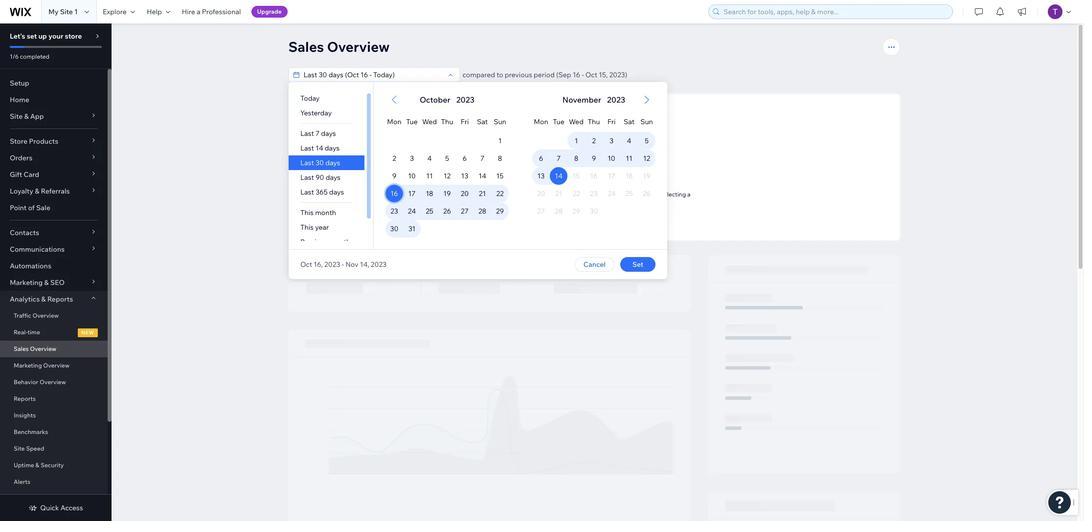 Task type: describe. For each thing, give the bounding box(es) containing it.
sun for 8
[[493, 117, 506, 126]]

quick
[[40, 504, 59, 513]]

last 90 days
[[300, 173, 340, 182]]

site & app
[[10, 112, 44, 121]]

marketing for marketing overview
[[14, 362, 42, 369]]

24
[[408, 207, 416, 216]]

sales overview inside 'link'
[[14, 345, 56, 353]]

quick access button
[[29, 504, 83, 513]]

marketing overview link
[[0, 358, 108, 374]]

marketing & seo button
[[0, 274, 108, 291]]

last 7 days
[[300, 129, 336, 138]]

15,
[[599, 70, 608, 79]]

last for last 30 days
[[300, 159, 314, 167]]

october
[[419, 95, 450, 105]]

this for this month
[[300, 208, 313, 217]]

sat for 7
[[477, 117, 488, 126]]

previous
[[505, 70, 532, 79]]

0 vertical spatial 10
[[607, 154, 615, 163]]

uptime
[[14, 462, 34, 469]]

days for last 7 days
[[321, 129, 336, 138]]

1/6
[[10, 53, 19, 60]]

benchmarks link
[[0, 424, 108, 441]]

0 vertical spatial 12
[[643, 154, 650, 163]]

insights
[[14, 412, 36, 419]]

help
[[147, 7, 162, 16]]

overview for marketing overview link
[[43, 362, 70, 369]]

help button
[[141, 0, 176, 23]]

oct 16, 2023 - nov 14, 2023
[[300, 260, 386, 269]]

uptime & security
[[14, 462, 64, 469]]

& for loyalty
[[35, 187, 39, 196]]

28
[[478, 207, 486, 216]]

this month
[[300, 208, 336, 217]]

site
[[539, 191, 549, 198]]

home
[[10, 95, 29, 104]]

1 horizontal spatial 7
[[480, 154, 484, 163]]

14,
[[360, 260, 369, 269]]

not
[[566, 179, 578, 188]]

18
[[426, 189, 433, 198]]

& for site
[[24, 112, 29, 121]]

27
[[461, 207, 468, 216]]

reports link
[[0, 391, 108, 408]]

row containing 30
[[385, 220, 509, 238]]

last for last 365 days
[[300, 188, 314, 197]]

thu for 5
[[441, 117, 453, 126]]

19
[[443, 189, 451, 198]]

store products button
[[0, 133, 108, 150]]

point of sale link
[[0, 200, 108, 216]]

communications button
[[0, 241, 108, 258]]

row containing 6
[[532, 150, 655, 167]]

0 horizontal spatial 11
[[426, 172, 433, 181]]

let's
[[10, 32, 25, 41]]

hire a professional
[[182, 7, 241, 16]]

1 horizontal spatial 9
[[592, 154, 596, 163]]

last for last 90 days
[[300, 173, 314, 182]]

this year
[[300, 223, 329, 232]]

traffic overview
[[14, 312, 59, 319]]

16 inside cell
[[390, 189, 398, 198]]

last for last 7 days
[[300, 129, 314, 138]]

1 horizontal spatial sales overview
[[288, 38, 390, 55]]

1 horizontal spatial 16
[[573, 70, 580, 79]]

last for last 14 days
[[300, 144, 314, 153]]

reports inside reports link
[[14, 395, 36, 403]]

of
[[28, 204, 35, 212]]

not enough sales looks like your site didn't have any sales on those dates. try selecting a longer time period.
[[498, 179, 690, 205]]

app
[[30, 112, 44, 121]]

1 inside row
[[574, 136, 578, 145]]

orders button
[[0, 150, 108, 166]]

90
[[315, 173, 324, 182]]

1 horizontal spatial 1
[[498, 136, 501, 145]]

0 vertical spatial sales
[[288, 38, 324, 55]]

15
[[496, 172, 503, 181]]

2023 down 2023)
[[607, 95, 625, 105]]

alert containing october
[[417, 94, 477, 106]]

monday, october 16, 2023 cell
[[385, 185, 403, 203]]

orders
[[10, 154, 32, 162]]

row containing 23
[[385, 203, 509, 220]]

home link
[[0, 91, 108, 108]]

0 horizontal spatial 4
[[427, 154, 431, 163]]

2023)
[[609, 70, 627, 79]]

alerts link
[[0, 474, 108, 491]]

tue for 3
[[406, 117, 417, 126]]

sun for 12
[[640, 117, 653, 126]]

hire
[[182, 7, 195, 16]]

this for this year
[[300, 223, 313, 232]]

month for previous month
[[329, 238, 350, 247]]

0 horizontal spatial 5
[[445, 154, 449, 163]]

(sep
[[556, 70, 571, 79]]

marketing for marketing & seo
[[10, 278, 43, 287]]

row containing 9
[[385, 167, 509, 185]]

seo
[[50, 278, 65, 287]]

1 vertical spatial sales
[[593, 191, 607, 198]]

0 horizontal spatial 1
[[74, 7, 78, 16]]

22
[[496, 189, 503, 198]]

wed for 8
[[569, 117, 583, 126]]

2023 right 14,
[[371, 260, 386, 269]]

let's set up your store
[[10, 32, 82, 41]]

0 vertical spatial 4
[[627, 136, 631, 145]]

setup
[[10, 79, 29, 88]]

Search for tools, apps, help & more... field
[[721, 5, 950, 19]]

1 horizontal spatial 14
[[478, 172, 486, 181]]

sale
[[36, 204, 50, 212]]

contacts
[[10, 228, 39, 237]]

0 horizontal spatial 12
[[443, 172, 450, 181]]

mon tue wed thu for 7
[[534, 117, 600, 126]]

7 inside 'list box'
[[315, 129, 319, 138]]

1 horizontal spatial 3
[[609, 136, 613, 145]]

days for last 14 days
[[324, 144, 339, 153]]

2 8 from the left
[[574, 154, 578, 163]]

site speed link
[[0, 441, 108, 457]]

loyalty
[[10, 187, 33, 196]]

25
[[425, 207, 433, 216]]

mon for 6
[[534, 117, 548, 126]]

30 inside 'list box'
[[315, 159, 324, 167]]

0 vertical spatial sales
[[606, 179, 623, 188]]

upgrade
[[257, 8, 282, 15]]

up
[[38, 32, 47, 41]]

0 vertical spatial 11
[[626, 154, 632, 163]]

& for uptime
[[35, 462, 39, 469]]

previous
[[300, 238, 328, 247]]

sales inside 'link'
[[14, 345, 29, 353]]

grid containing october
[[374, 82, 520, 249]]

hire a professional link
[[176, 0, 247, 23]]

sat for 11
[[623, 117, 634, 126]]

sales overview link
[[0, 341, 108, 358]]

reports inside analytics & reports popup button
[[47, 295, 73, 304]]

period
[[534, 70, 555, 79]]

point of sale
[[10, 204, 50, 212]]

my site 1
[[48, 7, 78, 16]]

1 horizontal spatial 2
[[592, 136, 596, 145]]

1 13 from the left
[[461, 172, 468, 181]]

20
[[460, 189, 469, 198]]

insights link
[[0, 408, 108, 424]]

26
[[443, 207, 451, 216]]

setup link
[[0, 75, 108, 91]]

0 horizontal spatial 10
[[408, 172, 415, 181]]

sidebar element
[[0, 23, 112, 521]]

cancel
[[583, 260, 605, 269]]

overview for "traffic overview" link
[[32, 312, 59, 319]]

your inside not enough sales looks like your site didn't have any sales on those dates. try selecting a longer time period.
[[526, 191, 538, 198]]

site & app button
[[0, 108, 108, 125]]



Task type: locate. For each thing, give the bounding box(es) containing it.
fri for 10
[[607, 117, 615, 126]]

site for site & app
[[10, 112, 23, 121]]

row group
[[374, 132, 520, 249], [520, 132, 667, 249]]

2023 down compared on the top left of the page
[[456, 95, 474, 105]]

overview for the sales overview 'link'
[[30, 345, 56, 353]]

1 horizontal spatial 5
[[645, 136, 648, 145]]

oct left 16,
[[300, 260, 312, 269]]

analytics & reports
[[10, 295, 73, 304]]

previous month
[[300, 238, 350, 247]]

tue for 7
[[553, 117, 564, 126]]

2 thu from the left
[[588, 117, 600, 126]]

sat down 2023)
[[623, 117, 634, 126]]

6 up 20
[[462, 154, 467, 163]]

0 horizontal spatial fri
[[460, 117, 469, 126]]

1 horizontal spatial sat
[[623, 117, 634, 126]]

marketing up behavior
[[14, 362, 42, 369]]

row containing 2
[[385, 150, 509, 167]]

month for this month
[[315, 208, 336, 217]]

alert down 15,
[[559, 94, 628, 106]]

tue
[[406, 117, 417, 126], [553, 117, 564, 126]]

0 horizontal spatial thu
[[441, 117, 453, 126]]

last left 90
[[300, 173, 314, 182]]

this up this year
[[300, 208, 313, 217]]

marketing up analytics
[[10, 278, 43, 287]]

0 vertical spatial 30
[[315, 159, 324, 167]]

mon tue wed thu for 3
[[387, 117, 453, 126]]

days for last 365 days
[[329, 188, 344, 197]]

1 row group from the left
[[374, 132, 520, 249]]

1 horizontal spatial 8
[[574, 154, 578, 163]]

period.
[[601, 198, 620, 205]]

loyalty & referrals button
[[0, 183, 108, 200]]

1 horizontal spatial reports
[[47, 295, 73, 304]]

thu down 'october'
[[441, 117, 453, 126]]

8 up not
[[574, 154, 578, 163]]

cancel button
[[574, 257, 614, 272]]

yesterday
[[300, 109, 332, 117]]

like
[[515, 191, 525, 198]]

16 left 17 at the top of the page
[[390, 189, 398, 198]]

0 horizontal spatial sun
[[493, 117, 506, 126]]

1 horizontal spatial time
[[587, 198, 599, 205]]

days right 90
[[325, 173, 340, 182]]

1 horizontal spatial 13
[[537, 172, 544, 181]]

1 horizontal spatial thu
[[588, 117, 600, 126]]

1 horizontal spatial 30
[[390, 225, 398, 233]]

wed for 4
[[422, 117, 437, 126]]

14 inside 'list box'
[[315, 144, 323, 153]]

& for analytics
[[41, 295, 46, 304]]

tuesday, november 14, 2023 cell
[[550, 167, 567, 185]]

last
[[300, 129, 314, 138], [300, 144, 314, 153], [300, 159, 314, 167], [300, 173, 314, 182], [300, 188, 314, 197]]

29
[[496, 207, 504, 216]]

grid
[[374, 82, 520, 249], [520, 82, 667, 249]]

marketing & seo
[[10, 278, 65, 287]]

13 up 20
[[461, 172, 468, 181]]

month up year at the top
[[315, 208, 336, 217]]

11 up "18"
[[426, 172, 433, 181]]

year
[[315, 223, 329, 232]]

gift card
[[10, 170, 39, 179]]

site down the home
[[10, 112, 23, 121]]

0 horizontal spatial 13
[[461, 172, 468, 181]]

1 horizontal spatial oct
[[585, 70, 597, 79]]

overview for behavior overview link
[[40, 379, 66, 386]]

1 vertical spatial 12
[[443, 172, 450, 181]]

professional
[[202, 7, 241, 16]]

1 vertical spatial a
[[687, 191, 690, 198]]

1 vertical spatial 9
[[392, 172, 396, 181]]

0 horizontal spatial 30
[[315, 159, 324, 167]]

1 vertical spatial -
[[341, 260, 344, 269]]

None field
[[301, 68, 444, 82]]

any
[[582, 191, 592, 198]]

& for marketing
[[44, 278, 49, 287]]

2 horizontal spatial 14
[[555, 172, 562, 181]]

2 6 from the left
[[539, 154, 543, 163]]

1 mon tue wed thu from the left
[[387, 117, 453, 126]]

sales up on at the top
[[606, 179, 623, 188]]

10
[[607, 154, 615, 163], [408, 172, 415, 181]]

1 vertical spatial reports
[[14, 395, 36, 403]]

3 last from the top
[[300, 159, 314, 167]]

to
[[497, 70, 503, 79]]

0 horizontal spatial wed
[[422, 117, 437, 126]]

1 8 from the left
[[498, 154, 502, 163]]

last up last 14 days
[[300, 129, 314, 138]]

0 vertical spatial 16
[[573, 70, 580, 79]]

analytics
[[10, 295, 40, 304]]

0 vertical spatial marketing
[[10, 278, 43, 287]]

marketing inside 'popup button'
[[10, 278, 43, 287]]

2 vertical spatial site
[[14, 445, 25, 453]]

days up last 30 days
[[324, 144, 339, 153]]

14
[[315, 144, 323, 153], [478, 172, 486, 181], [555, 172, 562, 181]]

1 horizontal spatial tue
[[553, 117, 564, 126]]

completed
[[20, 53, 49, 60]]

2 up monday, october 16, 2023 cell
[[392, 154, 396, 163]]

traffic
[[14, 312, 31, 319]]

1 vertical spatial 4
[[427, 154, 431, 163]]

store products
[[10, 137, 58, 146]]

0 horizontal spatial oct
[[300, 260, 312, 269]]

row containing 13
[[532, 167, 655, 185]]

0 horizontal spatial 6
[[462, 154, 467, 163]]

0 horizontal spatial 7
[[315, 129, 319, 138]]

time inside not enough sales looks like your site didn't have any sales on those dates. try selecting a longer time period.
[[587, 198, 599, 205]]

1 vertical spatial 16
[[390, 189, 398, 198]]

365
[[315, 188, 327, 197]]

0 horizontal spatial sat
[[477, 117, 488, 126]]

1 vertical spatial this
[[300, 223, 313, 232]]

2 sun from the left
[[640, 117, 653, 126]]

5
[[645, 136, 648, 145], [445, 154, 449, 163]]

referrals
[[41, 187, 70, 196]]

wed
[[422, 117, 437, 126], [569, 117, 583, 126]]

days for last 90 days
[[325, 173, 340, 182]]

those
[[616, 191, 632, 198]]

mon for 2
[[387, 117, 401, 126]]

fri for 6
[[460, 117, 469, 126]]

0 vertical spatial 2
[[592, 136, 596, 145]]

2 alert from the left
[[559, 94, 628, 106]]

14 left 15
[[478, 172, 486, 181]]

16,
[[313, 260, 323, 269]]

mon tue wed thu down 'october'
[[387, 117, 453, 126]]

1 horizontal spatial 4
[[627, 136, 631, 145]]

0 horizontal spatial tue
[[406, 117, 417, 126]]

access
[[61, 504, 83, 513]]

last 14 days
[[300, 144, 339, 153]]

0 horizontal spatial your
[[48, 32, 63, 41]]

site
[[60, 7, 73, 16], [10, 112, 23, 121], [14, 445, 25, 453]]

& down marketing & seo
[[41, 295, 46, 304]]

explore
[[103, 7, 127, 16]]

contacts button
[[0, 225, 108, 241]]

alert containing november
[[559, 94, 628, 106]]

0 horizontal spatial mon
[[387, 117, 401, 126]]

0 vertical spatial site
[[60, 7, 73, 16]]

14 up last 30 days
[[315, 144, 323, 153]]

site speed
[[14, 445, 44, 453]]

sat down compared on the top left of the page
[[477, 117, 488, 126]]

6 up 'site'
[[539, 154, 543, 163]]

2 fri from the left
[[607, 117, 615, 126]]

loyalty & referrals
[[10, 187, 70, 196]]

9 up monday, october 16, 2023 cell
[[392, 172, 396, 181]]

1 vertical spatial sales
[[14, 345, 29, 353]]

5 last from the top
[[300, 188, 314, 197]]

sat
[[477, 117, 488, 126], [623, 117, 634, 126]]

last down last 7 days
[[300, 144, 314, 153]]

1 vertical spatial 30
[[390, 225, 398, 233]]

1
[[74, 7, 78, 16], [498, 136, 501, 145], [574, 136, 578, 145]]

dates.
[[633, 191, 650, 198]]

1 vertical spatial 2
[[392, 154, 396, 163]]

page skeleton image
[[288, 255, 900, 521]]

marketing
[[10, 278, 43, 287], [14, 362, 42, 369]]

2 this from the top
[[300, 223, 313, 232]]

today
[[300, 94, 319, 103]]

last left 365
[[300, 188, 314, 197]]

2 mon tue wed thu from the left
[[534, 117, 600, 126]]

& right uptime
[[35, 462, 39, 469]]

1 horizontal spatial 11
[[626, 154, 632, 163]]

site left speed
[[14, 445, 25, 453]]

speed
[[26, 445, 44, 453]]

0 vertical spatial month
[[315, 208, 336, 217]]

2 last from the top
[[300, 144, 314, 153]]

1 horizontal spatial your
[[526, 191, 538, 198]]

reports down seo
[[47, 295, 73, 304]]

1 wed from the left
[[422, 117, 437, 126]]

11 up those
[[626, 154, 632, 163]]

& left seo
[[44, 278, 49, 287]]

0 horizontal spatial alert
[[417, 94, 477, 106]]

2 wed from the left
[[569, 117, 583, 126]]

1 vertical spatial 3
[[410, 154, 414, 163]]

days up last 90 days at the left top of the page
[[325, 159, 340, 167]]

1 last from the top
[[300, 129, 314, 138]]

0 horizontal spatial 8
[[498, 154, 502, 163]]

0 vertical spatial this
[[300, 208, 313, 217]]

1 horizontal spatial sales
[[288, 38, 324, 55]]

&
[[24, 112, 29, 121], [35, 187, 39, 196], [44, 278, 49, 287], [41, 295, 46, 304], [35, 462, 39, 469]]

store
[[10, 137, 27, 146]]

compared
[[463, 70, 495, 79]]

set
[[27, 32, 37, 41]]

0 horizontal spatial 16
[[390, 189, 398, 198]]

this left year at the top
[[300, 223, 313, 232]]

grid containing november
[[520, 82, 667, 249]]

1 horizontal spatial 6
[[539, 154, 543, 163]]

behavior
[[14, 379, 38, 386]]

2 grid from the left
[[520, 82, 667, 249]]

1 horizontal spatial fri
[[607, 117, 615, 126]]

oct left 15,
[[585, 70, 597, 79]]

1 horizontal spatial -
[[582, 70, 584, 79]]

10 up 17 at the top of the page
[[408, 172, 415, 181]]

14 left not
[[555, 172, 562, 181]]

1 right my
[[74, 7, 78, 16]]

wed down the november
[[569, 117, 583, 126]]

row containing 1
[[532, 132, 655, 150]]

1 horizontal spatial mon
[[534, 117, 548, 126]]

& right the loyalty
[[35, 187, 39, 196]]

reports up insights on the left bottom of the page
[[14, 395, 36, 403]]

1/6 completed
[[10, 53, 49, 60]]

7
[[315, 129, 319, 138], [480, 154, 484, 163], [556, 154, 560, 163]]

site right my
[[60, 7, 73, 16]]

list box
[[288, 91, 373, 249]]

wed down 'october'
[[422, 117, 437, 126]]

1 down the november
[[574, 136, 578, 145]]

1 sun from the left
[[493, 117, 506, 126]]

2
[[592, 136, 596, 145], [392, 154, 396, 163]]

7 up tuesday, november 14, 2023 cell
[[556, 154, 560, 163]]

row containing 16
[[385, 185, 509, 203]]

alert down compared on the top left of the page
[[417, 94, 477, 106]]

- left nov on the left of page
[[341, 260, 344, 269]]

row group for grid containing october
[[374, 132, 520, 249]]

days for last 30 days
[[325, 159, 340, 167]]

2 horizontal spatial 1
[[574, 136, 578, 145]]

automations link
[[0, 258, 108, 274]]

benchmarks
[[14, 429, 48, 436]]

1 tue from the left
[[406, 117, 417, 126]]

sun
[[493, 117, 506, 126], [640, 117, 653, 126]]

0 vertical spatial your
[[48, 32, 63, 41]]

row group for grid containing november
[[520, 132, 667, 249]]

& inside 'popup button'
[[44, 278, 49, 287]]

0 horizontal spatial 3
[[410, 154, 414, 163]]

0 horizontal spatial reports
[[14, 395, 36, 403]]

0 vertical spatial 3
[[609, 136, 613, 145]]

2 tue from the left
[[553, 117, 564, 126]]

0 vertical spatial 5
[[645, 136, 648, 145]]

set button
[[620, 257, 655, 272]]

7 up last 14 days
[[315, 129, 319, 138]]

time right "longer"
[[587, 198, 599, 205]]

2 horizontal spatial 7
[[556, 154, 560, 163]]

behavior overview link
[[0, 374, 108, 391]]

1 up 15
[[498, 136, 501, 145]]

2 sat from the left
[[623, 117, 634, 126]]

14 inside cell
[[555, 172, 562, 181]]

your
[[48, 32, 63, 41], [526, 191, 538, 198]]

30 inside row
[[390, 225, 398, 233]]

my
[[48, 7, 58, 16]]

month up oct 16, 2023 - nov 14, 2023
[[329, 238, 350, 247]]

30 down 23
[[390, 225, 398, 233]]

mon
[[387, 117, 401, 126], [534, 117, 548, 126]]

sales left on at the top
[[593, 191, 607, 198]]

last down last 14 days
[[300, 159, 314, 167]]

alert
[[417, 94, 477, 106], [559, 94, 628, 106]]

2023 right 16,
[[324, 260, 340, 269]]

0 horizontal spatial mon tue wed thu
[[387, 117, 453, 126]]

1 vertical spatial 5
[[445, 154, 449, 163]]

& inside dropdown button
[[24, 112, 29, 121]]

0 horizontal spatial sales overview
[[14, 345, 56, 353]]

0 vertical spatial sales overview
[[288, 38, 390, 55]]

a
[[197, 7, 200, 16], [687, 191, 690, 198]]

behavior overview
[[14, 379, 66, 386]]

1 vertical spatial month
[[329, 238, 350, 247]]

17
[[408, 189, 415, 198]]

point
[[10, 204, 27, 212]]

0 vertical spatial time
[[587, 198, 599, 205]]

0 vertical spatial -
[[582, 70, 584, 79]]

thu
[[441, 117, 453, 126], [588, 117, 600, 126]]

time down traffic overview on the bottom left of page
[[28, 329, 40, 336]]

real-time
[[14, 329, 40, 336]]

0 horizontal spatial a
[[197, 7, 200, 16]]

8
[[498, 154, 502, 163], [574, 154, 578, 163]]

1 sat from the left
[[477, 117, 488, 126]]

list box containing today
[[288, 91, 373, 249]]

a inside not enough sales looks like your site didn't have any sales on those dates. try selecting a longer time period.
[[687, 191, 690, 198]]

mon tue wed thu down the november
[[534, 117, 600, 126]]

0 vertical spatial 9
[[592, 154, 596, 163]]

16 right (sep
[[573, 70, 580, 79]]

0 horizontal spatial 9
[[392, 172, 396, 181]]

9 up enough
[[592, 154, 596, 163]]

2 13 from the left
[[537, 172, 544, 181]]

10 up on at the top
[[607, 154, 615, 163]]

1 fri from the left
[[460, 117, 469, 126]]

1 alert from the left
[[417, 94, 477, 106]]

4 last from the top
[[300, 173, 314, 182]]

1 vertical spatial time
[[28, 329, 40, 336]]

days
[[321, 129, 336, 138], [324, 144, 339, 153], [325, 159, 340, 167], [325, 173, 340, 182], [329, 188, 344, 197]]

12 up 'dates.'
[[643, 154, 650, 163]]

didn't
[[551, 191, 566, 198]]

13 left tuesday, november 14, 2023 cell
[[537, 172, 544, 181]]

thu down the november
[[588, 117, 600, 126]]

thu for 9
[[588, 117, 600, 126]]

1 thu from the left
[[441, 117, 453, 126]]

0 vertical spatial reports
[[47, 295, 73, 304]]

1 6 from the left
[[462, 154, 467, 163]]

1 this from the top
[[300, 208, 313, 217]]

overview
[[327, 38, 390, 55], [32, 312, 59, 319], [30, 345, 56, 353], [43, 362, 70, 369], [40, 379, 66, 386]]

2023
[[456, 95, 474, 105], [607, 95, 625, 105], [324, 260, 340, 269], [371, 260, 386, 269]]

1 mon from the left
[[387, 117, 401, 126]]

time inside sidebar element
[[28, 329, 40, 336]]

1 vertical spatial 10
[[408, 172, 415, 181]]

days up last 14 days
[[321, 129, 336, 138]]

0 vertical spatial oct
[[585, 70, 597, 79]]

1 horizontal spatial a
[[687, 191, 690, 198]]

overview inside 'link'
[[30, 345, 56, 353]]

looks
[[498, 191, 514, 198]]

your right like
[[526, 191, 538, 198]]

1 vertical spatial oct
[[300, 260, 312, 269]]

sales overview
[[288, 38, 390, 55], [14, 345, 56, 353]]

12 up 19
[[443, 172, 450, 181]]

0 vertical spatial a
[[197, 7, 200, 16]]

a right selecting
[[687, 191, 690, 198]]

upgrade button
[[251, 6, 288, 18]]

days right 365
[[329, 188, 344, 197]]

longer
[[568, 198, 586, 205]]

your inside sidebar element
[[48, 32, 63, 41]]

selecting
[[661, 191, 686, 198]]

1 horizontal spatial alert
[[559, 94, 628, 106]]

1 horizontal spatial mon tue wed thu
[[534, 117, 600, 126]]

site for site speed
[[14, 445, 25, 453]]

row
[[385, 109, 509, 132], [532, 109, 655, 132], [532, 132, 655, 150], [385, 150, 509, 167], [532, 150, 655, 167], [385, 167, 509, 185], [532, 167, 655, 185], [385, 185, 509, 203], [532, 185, 655, 203], [385, 203, 509, 220], [532, 203, 655, 220], [385, 220, 509, 238]]

site inside dropdown button
[[10, 112, 23, 121]]

store
[[65, 32, 82, 41]]

30 up 90
[[315, 159, 324, 167]]

1 horizontal spatial sun
[[640, 117, 653, 126]]

7 up 21
[[480, 154, 484, 163]]

2 row group from the left
[[520, 132, 667, 249]]

8 up 15
[[498, 154, 502, 163]]

2 up enough
[[592, 136, 596, 145]]

mon tue wed thu
[[387, 117, 453, 126], [534, 117, 600, 126]]

a right "hire"
[[197, 7, 200, 16]]

1 vertical spatial your
[[526, 191, 538, 198]]

1 horizontal spatial 10
[[607, 154, 615, 163]]

& left app
[[24, 112, 29, 121]]

try
[[651, 191, 660, 198]]

- right (sep
[[582, 70, 584, 79]]

card
[[24, 170, 39, 179]]

1 grid from the left
[[374, 82, 520, 249]]

2 mon from the left
[[534, 117, 548, 126]]

your right up on the left top of the page
[[48, 32, 63, 41]]



Task type: vqa. For each thing, say whether or not it's contained in the screenshot.


